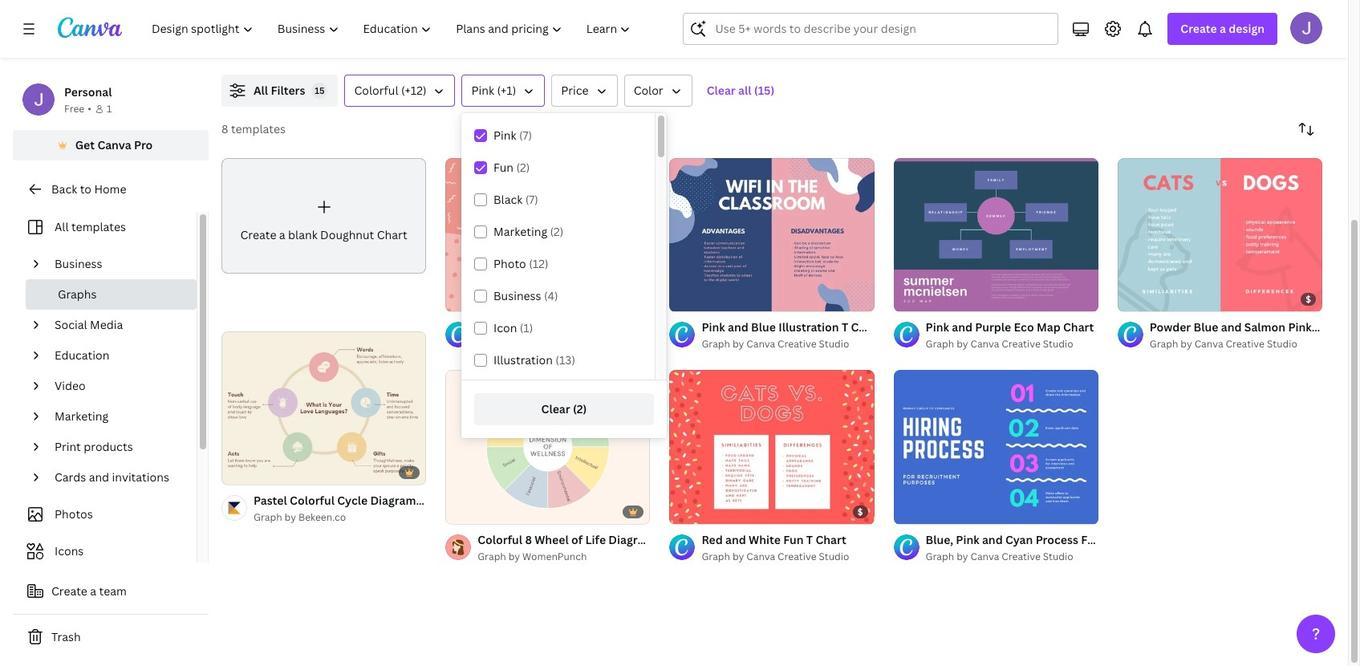 Task type: locate. For each thing, give the bounding box(es) containing it.
0 vertical spatial diagram
[[370, 493, 416, 508]]

0 horizontal spatial clear
[[541, 401, 570, 416]]

invitations
[[112, 469, 169, 485]]

pink and blue illustration t chart graph by canva creative studio
[[702, 320, 882, 351]]

by inside fun background peach t chart graph by canva creative studio
[[509, 337, 520, 351]]

canva up illustration (13)
[[522, 337, 551, 351]]

create for create a team
[[51, 583, 87, 598]]

diagram right life
[[609, 532, 654, 547]]

business (4)
[[494, 288, 558, 303]]

graph inside pink and purple eco map chart graph by canva creative studio
[[926, 337, 954, 351]]

1 blue from the left
[[751, 320, 776, 335]]

1 horizontal spatial illustration
[[779, 320, 839, 335]]

0 vertical spatial templates
[[231, 121, 286, 136]]

print products
[[55, 439, 133, 454]]

create
[[1181, 21, 1217, 36], [240, 227, 276, 242], [51, 583, 87, 598]]

1 horizontal spatial colorful
[[354, 83, 398, 98]]

and inside red and white fun t chart graph by canva creative studio
[[725, 532, 746, 547]]

by inside red and white fun t chart graph by canva creative studio
[[733, 550, 744, 563]]

a left the blank
[[279, 227, 285, 242]]

clear inside the clear (2) button
[[541, 401, 570, 416]]

graph by canva creative studio link for salmon
[[1150, 337, 1322, 353]]

1 vertical spatial all
[[55, 219, 69, 234]]

a left design
[[1220, 21, 1226, 36]]

graph inside 'blue, pink and cyan process flow chart graph by canva creative studio'
[[926, 550, 954, 563]]

2 vertical spatial (2)
[[573, 401, 587, 416]]

diagram right cycle
[[370, 493, 416, 508]]

chart inside "powder blue and salmon pink t chart graph by canva creative studio"
[[1324, 320, 1355, 335]]

1 vertical spatial templates
[[71, 219, 126, 234]]

(2)
[[516, 160, 530, 175], [550, 224, 564, 239], [573, 401, 587, 416]]

background
[[501, 320, 566, 335]]

pink and blue illustration t chart image
[[670, 158, 874, 312]]

creative inside fun background peach t chart graph by canva creative studio
[[554, 337, 593, 351]]

1 vertical spatial create
[[240, 227, 276, 242]]

create inside create a team button
[[51, 583, 87, 598]]

price
[[561, 83, 589, 98]]

a left team
[[90, 583, 96, 598]]

all left filters
[[254, 83, 268, 98]]

1 vertical spatial illustration
[[494, 352, 553, 368]]

graph by canva creative studio link for t
[[478, 337, 645, 353]]

t
[[605, 320, 611, 335], [842, 320, 848, 335], [1314, 320, 1321, 335], [806, 532, 813, 547]]

business
[[55, 256, 102, 271], [494, 288, 541, 303]]

business up graphs
[[55, 256, 102, 271]]

jacob simon image
[[1290, 12, 1322, 44]]

1 horizontal spatial all
[[254, 83, 268, 98]]

pastel colorful cycle diagram graph graph by bekeen.co
[[254, 493, 452, 524]]

pink for pink (+1)
[[471, 83, 494, 98]]

a inside dropdown button
[[1220, 21, 1226, 36]]

clear inside "clear all (15)" button
[[707, 83, 736, 98]]

create inside create a blank doughnut chart element
[[240, 227, 276, 242]]

0 vertical spatial 8
[[221, 121, 228, 136]]

8 inside colorful 8 wheel of life diagram graph graph by womenpunch
[[525, 532, 532, 547]]

by inside colorful 8 wheel of life diagram graph graph by womenpunch
[[509, 550, 520, 563]]

studio inside red and white fun t chart graph by canva creative studio
[[819, 550, 849, 563]]

canva down blue, pink and cyan process flow chart link
[[971, 550, 999, 563]]

all templates link
[[22, 212, 187, 242]]

free •
[[64, 102, 91, 115]]

creative down cyan at the bottom
[[1002, 550, 1041, 563]]

fun
[[494, 160, 514, 175], [478, 320, 498, 335], [783, 532, 804, 547]]

0 horizontal spatial blue
[[751, 320, 776, 335]]

illustration inside pink and blue illustration t chart graph by canva creative studio
[[779, 320, 839, 335]]

by down pink and purple eco map chart link
[[957, 337, 968, 351]]

and
[[728, 320, 749, 335], [952, 320, 973, 335], [1221, 320, 1242, 335], [89, 469, 109, 485], [725, 532, 746, 547], [982, 532, 1003, 547]]

canva down purple
[[971, 337, 999, 351]]

1 vertical spatial (7)
[[525, 192, 538, 207]]

pink and purple eco map chart image
[[894, 158, 1098, 312]]

illustration (13)
[[494, 352, 575, 368]]

pink inside pink (+1) button
[[471, 83, 494, 98]]

creative down powder blue and salmon pink t chart link
[[1226, 337, 1265, 351]]

0 vertical spatial a
[[1220, 21, 1226, 36]]

colorful left (+12)
[[354, 83, 398, 98]]

1 horizontal spatial $
[[1306, 293, 1311, 305]]

studio down peach
[[595, 337, 625, 351]]

marketing down video
[[55, 408, 108, 424]]

0 vertical spatial (2)
[[516, 160, 530, 175]]

and inside pink and blue illustration t chart graph by canva creative studio
[[728, 320, 749, 335]]

colorful for colorful 8 wheel of life diagram graph graph by womenpunch
[[478, 532, 522, 547]]

marketing for marketing (2)
[[494, 224, 547, 239]]

studio down process
[[1043, 550, 1073, 563]]

fun for fun (2)
[[494, 160, 514, 175]]

icons
[[55, 543, 84, 558]]

1 horizontal spatial a
[[279, 227, 285, 242]]

and inside "powder blue and salmon pink t chart graph by canva creative studio"
[[1221, 320, 1242, 335]]

0 vertical spatial create
[[1181, 21, 1217, 36]]

studio inside "powder blue and salmon pink t chart graph by canva creative studio"
[[1267, 337, 1297, 351]]

1 vertical spatial (2)
[[550, 224, 564, 239]]

colorful 8 wheel of life diagram graph graph by womenpunch
[[478, 532, 691, 563]]

fun left (1)
[[478, 320, 498, 335]]

a inside "link"
[[279, 227, 285, 242]]

icon (1)
[[494, 320, 533, 335]]

a inside button
[[90, 583, 96, 598]]

creative inside pink and purple eco map chart graph by canva creative studio
[[1002, 337, 1041, 351]]

0 horizontal spatial (2)
[[516, 160, 530, 175]]

create inside create a design dropdown button
[[1181, 21, 1217, 36]]

canva inside fun background peach t chart graph by canva creative studio
[[522, 337, 551, 351]]

by down blue, pink and cyan process flow chart link
[[957, 550, 968, 563]]

powder blue and salmon pink t chart image
[[1118, 158, 1322, 312]]

0 horizontal spatial all
[[55, 219, 69, 234]]

clear left all
[[707, 83, 736, 98]]

all
[[254, 83, 268, 98], [55, 219, 69, 234]]

price button
[[552, 75, 618, 107]]

pastel colorful cycle diagram graph image
[[221, 331, 426, 485]]

canva inside pink and purple eco map chart graph by canva creative studio
[[971, 337, 999, 351]]

0 vertical spatial (7)
[[519, 128, 532, 143]]

a for blank
[[279, 227, 285, 242]]

chart inside pink and blue illustration t chart graph by canva creative studio
[[851, 320, 882, 335]]

1 vertical spatial $
[[858, 505, 863, 517]]

0 horizontal spatial marketing
[[55, 408, 108, 424]]

get canva pro
[[75, 137, 153, 152]]

1 horizontal spatial create
[[240, 227, 276, 242]]

blue
[[751, 320, 776, 335], [1194, 320, 1218, 335]]

create a blank doughnut chart
[[240, 227, 407, 242]]

1 horizontal spatial diagram
[[609, 532, 654, 547]]

t inside fun background peach t chart graph by canva creative studio
[[605, 320, 611, 335]]

fun up black
[[494, 160, 514, 175]]

2 vertical spatial create
[[51, 583, 87, 598]]

1 vertical spatial clear
[[541, 401, 570, 416]]

studio down red and white fun t chart link
[[819, 550, 849, 563]]

canva down white
[[747, 550, 775, 563]]

8
[[221, 121, 228, 136], [525, 532, 532, 547]]

to
[[80, 181, 91, 196]]

creative down red and white fun t chart link
[[778, 550, 817, 563]]

(7) up fun (2)
[[519, 128, 532, 143]]

creative inside "powder blue and salmon pink t chart graph by canva creative studio"
[[1226, 337, 1265, 351]]

canva down pink and blue illustration t chart link
[[747, 337, 775, 351]]

canva inside pink and blue illustration t chart graph by canva creative studio
[[747, 337, 775, 351]]

(7) right black
[[525, 192, 538, 207]]

back to home link
[[13, 173, 209, 205]]

templates down "all filters"
[[231, 121, 286, 136]]

chart inside red and white fun t chart graph by canva creative studio
[[816, 532, 846, 547]]

1 vertical spatial business
[[494, 288, 541, 303]]

0 horizontal spatial $
[[858, 505, 863, 517]]

by down pink and blue illustration t chart link
[[733, 337, 744, 351]]

by down icon (1)
[[509, 337, 520, 351]]

None search field
[[683, 13, 1059, 45]]

0 vertical spatial business
[[55, 256, 102, 271]]

fun inside red and white fun t chart graph by canva creative studio
[[783, 532, 804, 547]]

creative inside pink and blue illustration t chart graph by canva creative studio
[[778, 337, 817, 351]]

pink inside pink and blue illustration t chart graph by canva creative studio
[[702, 320, 725, 335]]

canva left pro
[[97, 137, 131, 152]]

by inside pastel colorful cycle diagram graph graph by bekeen.co
[[285, 510, 296, 524]]

red
[[702, 532, 723, 547]]

a
[[1220, 21, 1226, 36], [279, 227, 285, 242], [90, 583, 96, 598]]

top level navigation element
[[141, 13, 645, 45]]

create left the blank
[[240, 227, 276, 242]]

(13)
[[556, 352, 575, 368]]

cards and invitations
[[55, 469, 169, 485]]

(2) for fun
[[516, 160, 530, 175]]

education link
[[48, 340, 187, 371]]

pink
[[471, 83, 494, 98], [494, 128, 516, 143], [702, 320, 725, 335], [926, 320, 949, 335], [1288, 320, 1312, 335], [956, 532, 980, 547]]

graphs
[[58, 286, 97, 302]]

2 horizontal spatial (2)
[[573, 401, 587, 416]]

diagram inside pastel colorful cycle diagram graph graph by bekeen.co
[[370, 493, 416, 508]]

icons link
[[22, 536, 187, 566]]

1 vertical spatial 8
[[525, 532, 532, 547]]

marketing up the photo (12)
[[494, 224, 547, 239]]

canva inside "powder blue and salmon pink t chart graph by canva creative studio"
[[1195, 337, 1223, 351]]

0 vertical spatial all
[[254, 83, 268, 98]]

0 vertical spatial fun
[[494, 160, 514, 175]]

1 horizontal spatial business
[[494, 288, 541, 303]]

0 horizontal spatial templates
[[71, 219, 126, 234]]

t inside red and white fun t chart graph by canva creative studio
[[806, 532, 813, 547]]

templates for 8 templates
[[231, 121, 286, 136]]

fun background peach t chart graph by canva creative studio
[[478, 320, 645, 351]]

studio down pink and blue illustration t chart link
[[819, 337, 849, 351]]

and for pink and purple eco map chart graph by canva creative studio
[[952, 320, 973, 335]]

creative down eco
[[1002, 337, 1041, 351]]

blank
[[288, 227, 318, 242]]

1 vertical spatial fun
[[478, 320, 498, 335]]

marketing (2)
[[494, 224, 564, 239]]

diagram
[[370, 493, 416, 508], [609, 532, 654, 547]]

by down the 'pastel'
[[285, 510, 296, 524]]

all down back
[[55, 219, 69, 234]]

colorful (+12) button
[[345, 75, 455, 107]]

studio
[[595, 337, 625, 351], [819, 337, 849, 351], [1043, 337, 1073, 351], [1267, 337, 1297, 351], [819, 550, 849, 563], [1043, 550, 1073, 563]]

1 horizontal spatial 8
[[525, 532, 532, 547]]

0 vertical spatial colorful
[[354, 83, 398, 98]]

creative inside 'blue, pink and cyan process flow chart graph by canva creative studio'
[[1002, 550, 1041, 563]]

create for create a blank doughnut chart
[[240, 227, 276, 242]]

(+12)
[[401, 83, 427, 98]]

1 vertical spatial a
[[279, 227, 285, 242]]

chart inside pink and purple eco map chart graph by canva creative studio
[[1063, 320, 1094, 335]]

2 blue from the left
[[1194, 320, 1218, 335]]

8 templates
[[221, 121, 286, 136]]

0 horizontal spatial colorful
[[290, 493, 335, 508]]

chart
[[377, 227, 407, 242], [614, 320, 645, 335], [851, 320, 882, 335], [1063, 320, 1094, 335], [1324, 320, 1355, 335], [816, 532, 846, 547], [1109, 532, 1140, 547]]

0 horizontal spatial create
[[51, 583, 87, 598]]

create a blank doughnut chart element
[[221, 158, 426, 273]]

2 vertical spatial a
[[90, 583, 96, 598]]

by left womenpunch
[[509, 550, 520, 563]]

colorful 8 wheel of life diagram graph image
[[446, 370, 650, 524]]

create left design
[[1181, 21, 1217, 36]]

colorful inside colorful 8 wheel of life diagram graph graph by womenpunch
[[478, 532, 522, 547]]

black (7)
[[494, 192, 538, 207]]

clear
[[707, 83, 736, 98], [541, 401, 570, 416]]

2 horizontal spatial colorful
[[478, 532, 522, 547]]

studio down 'map'
[[1043, 337, 1073, 351]]

clear for clear (2)
[[541, 401, 570, 416]]

0 horizontal spatial a
[[90, 583, 96, 598]]

business down the photo (12)
[[494, 288, 541, 303]]

fun background peach t chart image
[[446, 158, 650, 312]]

2 vertical spatial fun
[[783, 532, 804, 547]]

fun right white
[[783, 532, 804, 547]]

studio down the salmon
[[1267, 337, 1297, 351]]

2 vertical spatial colorful
[[478, 532, 522, 547]]

creative
[[554, 337, 593, 351], [778, 337, 817, 351], [1002, 337, 1041, 351], [1226, 337, 1265, 351], [778, 550, 817, 563], [1002, 550, 1041, 563]]

by down powder
[[1181, 337, 1192, 351]]

studio inside pink and purple eco map chart graph by canva creative studio
[[1043, 337, 1073, 351]]

0 vertical spatial illustration
[[779, 320, 839, 335]]

by inside pink and blue illustration t chart graph by canva creative studio
[[733, 337, 744, 351]]

1 horizontal spatial templates
[[231, 121, 286, 136]]

1 horizontal spatial marketing
[[494, 224, 547, 239]]

1 vertical spatial colorful
[[290, 493, 335, 508]]

templates
[[231, 121, 286, 136], [71, 219, 126, 234]]

by down red and white fun t chart link
[[733, 550, 744, 563]]

templates down back to home
[[71, 219, 126, 234]]

design
[[1229, 21, 1265, 36]]

pastel colorful cycle diagram graph link
[[254, 492, 452, 510]]

bekeen.co
[[298, 510, 346, 524]]

marketing for marketing
[[55, 408, 108, 424]]

fun inside fun background peach t chart graph by canva creative studio
[[478, 320, 498, 335]]

0 vertical spatial marketing
[[494, 224, 547, 239]]

creative up (13)
[[554, 337, 593, 351]]

1 horizontal spatial clear
[[707, 83, 736, 98]]

fun (2)
[[494, 160, 530, 175]]

colorful up bekeen.co
[[290, 493, 335, 508]]

business for business
[[55, 256, 102, 271]]

colorful left wheel
[[478, 532, 522, 547]]

clear down (13)
[[541, 401, 570, 416]]

t inside "powder blue and salmon pink t chart graph by canva creative studio"
[[1314, 320, 1321, 335]]

canva inside 'blue, pink and cyan process flow chart graph by canva creative studio'
[[971, 550, 999, 563]]

(2) inside button
[[573, 401, 587, 416]]

creative inside red and white fun t chart graph by canva creative studio
[[778, 550, 817, 563]]

blue, pink and cyan process flow chart link
[[926, 531, 1140, 549]]

fun for fun background peach t chart graph by canva creative studio
[[478, 320, 498, 335]]

colorful inside button
[[354, 83, 398, 98]]

2 horizontal spatial a
[[1220, 21, 1226, 36]]

create a blank doughnut chart link
[[221, 158, 426, 273]]

canva down powder blue and salmon pink t chart link
[[1195, 337, 1223, 351]]

pink inside pink and purple eco map chart graph by canva creative studio
[[926, 320, 949, 335]]

and inside pink and purple eco map chart graph by canva creative studio
[[952, 320, 973, 335]]

colorful
[[354, 83, 398, 98], [290, 493, 335, 508], [478, 532, 522, 547]]

0 horizontal spatial business
[[55, 256, 102, 271]]

0 horizontal spatial diagram
[[370, 493, 416, 508]]

2 horizontal spatial create
[[1181, 21, 1217, 36]]

all templates
[[55, 219, 126, 234]]

0 vertical spatial $
[[1306, 293, 1311, 305]]

video link
[[48, 371, 187, 401]]

1 vertical spatial marketing
[[55, 408, 108, 424]]

creative down pink and blue illustration t chart link
[[778, 337, 817, 351]]

by
[[509, 337, 520, 351], [733, 337, 744, 351], [957, 337, 968, 351], [1181, 337, 1192, 351], [285, 510, 296, 524], [509, 550, 520, 563], [733, 550, 744, 563], [957, 550, 968, 563]]

1 vertical spatial diagram
[[609, 532, 654, 547]]

1 horizontal spatial (2)
[[550, 224, 564, 239]]

0 horizontal spatial 8
[[221, 121, 228, 136]]

1 horizontal spatial blue
[[1194, 320, 1218, 335]]

by inside pink and purple eco map chart graph by canva creative studio
[[957, 337, 968, 351]]

create down icons
[[51, 583, 87, 598]]

chart inside 'blue, pink and cyan process flow chart graph by canva creative studio'
[[1109, 532, 1140, 547]]

0 vertical spatial clear
[[707, 83, 736, 98]]

a for design
[[1220, 21, 1226, 36]]



Task type: describe. For each thing, give the bounding box(es) containing it.
products
[[84, 439, 133, 454]]

team
[[99, 583, 127, 598]]

(4)
[[544, 288, 558, 303]]

cards
[[55, 469, 86, 485]]

all for all templates
[[55, 219, 69, 234]]

eco
[[1014, 320, 1034, 335]]

photos
[[55, 506, 93, 521]]

pink for pink (7)
[[494, 128, 516, 143]]

blue inside "powder blue and salmon pink t chart graph by canva creative studio"
[[1194, 320, 1218, 335]]

pink inside 'blue, pink and cyan process flow chart graph by canva creative studio'
[[956, 532, 980, 547]]

business for business (4)
[[494, 288, 541, 303]]

marketing link
[[48, 401, 187, 432]]

graph inside pink and blue illustration t chart graph by canva creative studio
[[702, 337, 730, 351]]

doughnut charts templates image
[[980, 0, 1322, 55]]

purple
[[975, 320, 1011, 335]]

and for red and white fun t chart graph by canva creative studio
[[725, 532, 746, 547]]

graph inside fun background peach t chart graph by canva creative studio
[[478, 337, 506, 351]]

graph by canva creative studio link for fun
[[702, 549, 849, 565]]

pastel
[[254, 493, 287, 508]]

print products link
[[48, 432, 187, 462]]

clear all (15) button
[[699, 75, 783, 107]]

salmon
[[1244, 320, 1286, 335]]

colorful inside pastel colorful cycle diagram graph graph by bekeen.co
[[290, 493, 335, 508]]

red and white fun t chart graph by canva creative studio
[[702, 532, 849, 563]]

Sort by button
[[1290, 113, 1322, 145]]

fun background peach t chart link
[[478, 319, 645, 337]]

all for all filters
[[254, 83, 268, 98]]

•
[[88, 102, 91, 115]]

chart inside fun background peach t chart graph by canva creative studio
[[614, 320, 645, 335]]

and for pink and blue illustration t chart graph by canva creative studio
[[728, 320, 749, 335]]

pink for pink and purple eco map chart graph by canva creative studio
[[926, 320, 949, 335]]

create a team button
[[13, 575, 209, 607]]

(1)
[[520, 320, 533, 335]]

t inside pink and blue illustration t chart graph by canva creative studio
[[842, 320, 848, 335]]

all filters
[[254, 83, 305, 98]]

education
[[55, 347, 109, 363]]

canva inside button
[[97, 137, 131, 152]]

back
[[51, 181, 77, 196]]

social media
[[55, 317, 123, 332]]

(12)
[[529, 256, 548, 271]]

15
[[315, 84, 325, 96]]

social
[[55, 317, 87, 332]]

photo (12)
[[494, 256, 548, 271]]

map
[[1037, 320, 1061, 335]]

graph by canva creative studio link for eco
[[926, 337, 1094, 353]]

(7) for pink (7)
[[519, 128, 532, 143]]

a for team
[[90, 583, 96, 598]]

pink (7)
[[494, 128, 532, 143]]

blue,
[[926, 532, 953, 547]]

templates for all templates
[[71, 219, 126, 234]]

create for create a design
[[1181, 21, 1217, 36]]

media
[[90, 317, 123, 332]]

by inside "powder blue and salmon pink t chart graph by canva creative studio"
[[1181, 337, 1192, 351]]

blue, pink and cyan process flow chart graph by canva creative studio
[[926, 532, 1140, 563]]

clear (2)
[[541, 401, 587, 416]]

and inside 'blue, pink and cyan process flow chart graph by canva creative studio'
[[982, 532, 1003, 547]]

trash link
[[13, 621, 209, 653]]

(7) for black (7)
[[525, 192, 538, 207]]

blue inside pink and blue illustration t chart graph by canva creative studio
[[751, 320, 776, 335]]

trash
[[51, 629, 81, 644]]

graph by canva creative studio link for cyan
[[926, 549, 1098, 565]]

pro
[[134, 137, 153, 152]]

colorful for colorful (+12)
[[354, 83, 398, 98]]

social media link
[[48, 310, 187, 340]]

graph by canva creative studio link for illustration
[[702, 337, 874, 353]]

studio inside fun background peach t chart graph by canva creative studio
[[595, 337, 625, 351]]

$ for chart
[[858, 505, 863, 517]]

black
[[494, 192, 523, 207]]

by inside 'blue, pink and cyan process flow chart graph by canva creative studio'
[[957, 550, 968, 563]]

of
[[571, 532, 583, 547]]

pink inside "powder blue and salmon pink t chart graph by canva creative studio"
[[1288, 320, 1312, 335]]

canva inside red and white fun t chart graph by canva creative studio
[[747, 550, 775, 563]]

print
[[55, 439, 81, 454]]

create a design
[[1181, 21, 1265, 36]]

process
[[1036, 532, 1078, 547]]

cycle
[[337, 493, 368, 508]]

0 horizontal spatial illustration
[[494, 352, 553, 368]]

personal
[[64, 84, 112, 99]]

back to home
[[51, 181, 126, 196]]

studio inside pink and blue illustration t chart graph by canva creative studio
[[819, 337, 849, 351]]

chart inside "link"
[[377, 227, 407, 242]]

get canva pro button
[[13, 130, 209, 160]]

all
[[738, 83, 751, 98]]

15 filter options selected element
[[312, 83, 328, 99]]

color
[[634, 83, 663, 98]]

clear for clear all (15)
[[707, 83, 736, 98]]

peach
[[569, 320, 602, 335]]

powder blue and salmon pink t chart graph by canva creative studio
[[1150, 320, 1355, 351]]

colorful (+12)
[[354, 83, 427, 98]]

colorful 8 wheel of life diagram graph link
[[478, 531, 691, 549]]

$ for t
[[1306, 293, 1311, 305]]

business link
[[48, 249, 187, 279]]

womenpunch
[[522, 550, 587, 563]]

cards and invitations link
[[48, 462, 187, 493]]

diagram inside colorful 8 wheel of life diagram graph graph by womenpunch
[[609, 532, 654, 547]]

graph inside red and white fun t chart graph by canva creative studio
[[702, 550, 730, 563]]

cyan
[[1006, 532, 1033, 547]]

graph inside "powder blue and salmon pink t chart graph by canva creative studio"
[[1150, 337, 1178, 351]]

get
[[75, 137, 95, 152]]

graph by bekeen.co link
[[254, 510, 426, 526]]

clear (2) button
[[474, 393, 654, 425]]

(+1)
[[497, 83, 516, 98]]

pink (+1)
[[471, 83, 516, 98]]

powder blue and salmon pink t chart link
[[1150, 319, 1355, 337]]

red and white fun t chart image
[[670, 370, 874, 524]]

color button
[[624, 75, 692, 107]]

create a design button
[[1168, 13, 1278, 45]]

(2) for marketing
[[550, 224, 564, 239]]

clear all (15)
[[707, 83, 775, 98]]

doughnut
[[320, 227, 374, 242]]

life
[[585, 532, 606, 547]]

video
[[55, 378, 86, 393]]

white
[[749, 532, 781, 547]]

pink and purple eco map chart link
[[926, 319, 1094, 337]]

Search search field
[[715, 14, 1048, 44]]

and for cards and invitations
[[89, 469, 109, 485]]

pink (+1) button
[[462, 75, 545, 107]]

powder
[[1150, 320, 1191, 335]]

pink for pink and blue illustration t chart graph by canva creative studio
[[702, 320, 725, 335]]

(15)
[[754, 83, 775, 98]]

blue, pink and cyan process flow chart image
[[894, 370, 1098, 524]]

pink and purple eco map chart graph by canva creative studio
[[926, 320, 1094, 351]]

studio inside 'blue, pink and cyan process flow chart graph by canva creative studio'
[[1043, 550, 1073, 563]]

icon
[[494, 320, 517, 335]]

1
[[107, 102, 112, 115]]

create a team
[[51, 583, 127, 598]]

filters
[[271, 83, 305, 98]]



Task type: vqa. For each thing, say whether or not it's contained in the screenshot.
Clear (2) at the bottom of the page
yes



